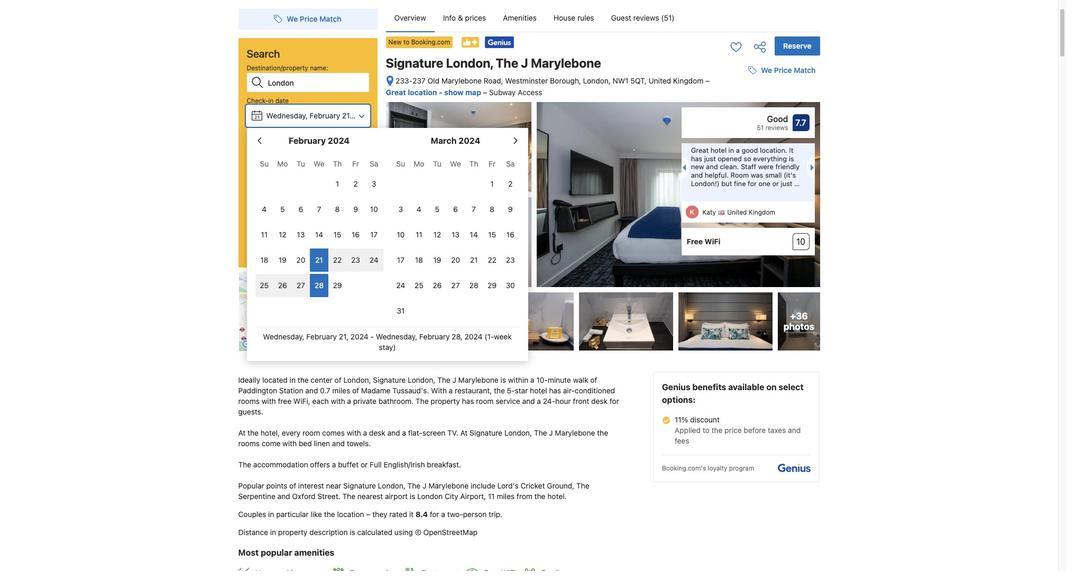 Task type: describe. For each thing, give the bounding box(es) containing it.
amenities link
[[495, 4, 546, 32]]

marylebone up restaurant,
[[459, 376, 499, 385]]

a left two-
[[442, 510, 446, 519]]

& inside search section
[[297, 201, 302, 209]]

18 for 18 march 2024 checkbox
[[415, 256, 423, 265]]

next image
[[811, 165, 817, 171]]

marylebone down front
[[555, 429, 596, 438]]

1 horizontal spatial desk
[[592, 397, 608, 406]]

signature london, the j marylebone
[[386, 56, 602, 70]]

0 vertical spatial just
[[705, 154, 716, 163]]

1 vertical spatial desk
[[369, 429, 386, 438]]

wednesday, february 28, 2024
[[266, 143, 373, 152]]

so
[[744, 154, 752, 163]]

10 February 2024 checkbox
[[365, 198, 383, 221]]

0 horizontal spatial reviews
[[634, 13, 660, 22]]

27 February 2024 checkbox
[[292, 274, 310, 297]]

sa for february 2024
[[370, 159, 379, 168]]

3 March 2024 checkbox
[[392, 198, 410, 221]]

towels.
[[347, 439, 371, 448]]

select
[[779, 383, 804, 392]]

signature up "nearest"
[[343, 482, 376, 491]]

week inside wednesday, february 21, 2024 - wednesday, february 28, 2024 (1-week stay)
[[494, 332, 512, 341]]

ideally
[[238, 376, 260, 385]]

private
[[353, 397, 377, 406]]

0 horizontal spatial has
[[462, 397, 474, 406]]

wednesday, up 'stay)'
[[376, 332, 418, 341]]

1 rooms from the top
[[238, 397, 260, 406]]

the down tussaud's.
[[416, 397, 429, 406]]

interest
[[298, 482, 324, 491]]

su for march
[[397, 159, 405, 168]]

0 vertical spatial miles
[[333, 386, 350, 395]]

- inside wednesday, february 21, 2024 - wednesday, february 28, 2024 (1-week stay)
[[371, 332, 374, 341]]

of up conditioned
[[591, 376, 598, 385]]

previous image
[[680, 165, 686, 171]]

©
[[415, 528, 422, 537]]

233-237 old marylebone road, westminster borough, london, nw1 5qt, united kingdom – great location - show map – subway access
[[386, 76, 710, 97]]

of up private
[[352, 386, 359, 395]]

1 vertical spatial we price match button
[[745, 61, 821, 80]]

we up the destination/property name:
[[287, 14, 298, 23]]

j down 24- at the bottom of the page
[[549, 429, 553, 438]]

17 March 2024 checkbox
[[392, 249, 410, 272]]

we down wednesday, february 28, 2024
[[314, 159, 325, 168]]

and down comes
[[332, 439, 345, 448]]

24 March 2024 checkbox
[[392, 274, 410, 297]]

signature up 237
[[386, 56, 444, 70]]

2 rooms from the top
[[238, 439, 260, 448]]

we price match inside search section
[[287, 14, 342, 23]]

date for check-out date
[[280, 129, 293, 137]]

…
[[795, 179, 800, 188]]

london, inside "233-237 old marylebone road, westminster borough, london, nw1 5qt, united kingdom – great location - show map – subway access"
[[584, 76, 611, 85]]

26 for 26 march 2024 option
[[433, 281, 442, 290]]

2 inside button
[[252, 179, 256, 188]]

wifi,
[[294, 397, 311, 406]]

wednesday, for wednesday, february 21, 2024 - wednesday, february 28, 2024 (1-week stay)
[[263, 332, 305, 341]]

1 horizontal spatial miles
[[497, 492, 515, 501]]

february for wednesday, february 21, 2024 - wednesday, february 28, 2024 (1-week stay)
[[307, 332, 337, 341]]

fr for february 2024
[[352, 159, 359, 168]]

11 February 2024 checkbox
[[255, 223, 274, 247]]

popular
[[261, 548, 293, 558]]

1 at from the left
[[238, 429, 246, 438]]

each
[[313, 397, 329, 406]]

entire homes & apartments
[[256, 201, 338, 209]]

21 March 2024 checkbox
[[465, 249, 483, 272]]

london
[[418, 492, 443, 501]]

fine
[[735, 179, 746, 188]]

it
[[410, 510, 414, 519]]

1 horizontal spatial price
[[775, 66, 793, 75]]

a right with at the bottom left
[[449, 386, 453, 395]]

opened
[[718, 154, 742, 163]]

screen
[[423, 429, 446, 438]]

is left within
[[501, 376, 506, 385]]

marylebone up city
[[429, 482, 469, 491]]

2 horizontal spatial room
[[476, 397, 494, 406]]

the down 24- at the bottom of the page
[[534, 429, 547, 438]]

24 February 2024 checkbox
[[365, 249, 383, 272]]

using
[[395, 528, 413, 537]]

london, up tussaud's.
[[408, 376, 436, 385]]

for inside search section
[[295, 214, 303, 222]]

5 March 2024 checkbox
[[428, 198, 447, 221]]

london, up map
[[446, 56, 493, 70]]

29 for the 29 march 2024 option
[[488, 281, 497, 290]]

property inside ideally located in the center of london, signature london, the j marylebone is within a 10-minute walk of paddington station and 0.7 miles of madame tussaud's. with a restaurant, the 5-star hotel has air-conditioned rooms with free wifi, each with a private bathroom. the property has room service and a 24-hour front desk for guests. at the hotel, every room comes with a desk and a flat-screen tv. at signature london, the j marylebone the rooms come with bed linen and towels. the accommodation offers a buffet or full english/irish breakfast. popular points of interest near signature london, the j marylebone include lord's cricket ground, the serpentine and oxford street. the nearest airport is london city airport, 11 miles from the hotel.
[[431, 397, 460, 406]]

star
[[515, 386, 528, 395]]

the up "station"
[[298, 376, 309, 385]]

good 51 reviews
[[757, 114, 789, 132]]

7 for '7 march 2024' checkbox
[[472, 205, 476, 214]]

rated good element
[[687, 113, 789, 125]]

19 February 2024 checkbox
[[274, 249, 292, 272]]

0 vertical spatial to
[[404, 38, 410, 46]]

25 cell
[[255, 272, 274, 297]]

is right airport
[[410, 492, 416, 501]]

wednesday, february 28, 2024 button
[[247, 138, 373, 158]]

1 horizontal spatial kingdom
[[749, 209, 776, 217]]

description
[[310, 528, 348, 537]]

rules
[[578, 13, 595, 22]]

wednesday, february 21, 2024
[[266, 111, 372, 120]]

destination/property name:
[[247, 64, 329, 72]]

a left 24- at the bottom of the page
[[537, 397, 541, 406]]

22 for '22 february 2024' option
[[333, 256, 342, 265]]

program
[[730, 465, 755, 473]]

23 for 23 checkbox at the left
[[351, 256, 360, 265]]

service
[[496, 397, 521, 406]]

24-
[[543, 397, 556, 406]]

10 for '10 march 2024' option
[[397, 230, 405, 239]]

23 March 2024 checkbox
[[502, 249, 520, 272]]

like
[[311, 510, 322, 519]]

28 for 28 option
[[315, 281, 324, 290]]

check- for in
[[247, 97, 269, 105]]

is inside the great hotel in a good location. it has just opened so everything is new and clean. staff were friendly and helpful. room was small (it's london!) but fine for one or just …
[[789, 154, 795, 163]]

0
[[285, 179, 290, 188]]

th for march 2024
[[470, 159, 479, 168]]

tv.
[[448, 429, 459, 438]]

the left hotel,
[[248, 429, 259, 438]]

one
[[759, 179, 771, 188]]

26 cell
[[274, 272, 292, 297]]

house rules link
[[546, 4, 603, 32]]

bathroom.
[[379, 397, 414, 406]]

20 March 2024 checkbox
[[447, 249, 465, 272]]

i'm traveling for work
[[256, 214, 319, 222]]

23 for 23 option
[[506, 256, 515, 265]]

2 at from the left
[[461, 429, 468, 438]]

1 vertical spatial has
[[549, 386, 562, 395]]

with right each
[[331, 397, 345, 406]]

borough,
[[550, 76, 582, 85]]

16 for 16 option
[[352, 230, 360, 239]]

fr for march 2024
[[489, 159, 496, 168]]

51
[[757, 124, 764, 132]]

21 cell
[[310, 247, 329, 272]]

15 for 15 february 2024 "checkbox"
[[334, 230, 342, 239]]

a left private
[[347, 397, 351, 406]]

include
[[471, 482, 496, 491]]

and right previous image
[[692, 171, 703, 179]]

4 March 2024 checkbox
[[410, 198, 428, 221]]

1 horizontal spatial we price match
[[762, 66, 816, 75]]

21 for 21 checkbox
[[470, 256, 478, 265]]

reserve
[[784, 41, 812, 50]]

info & prices link
[[435, 4, 495, 32]]

a right offers
[[332, 460, 336, 469]]

14 February 2024 checkbox
[[310, 223, 329, 247]]

6 February 2024 checkbox
[[292, 198, 310, 221]]

16 February 2024 checkbox
[[347, 223, 365, 247]]

check- for out
[[247, 129, 269, 137]]

we up good
[[762, 66, 773, 75]]

adults
[[258, 179, 279, 188]]

2 vertical spatial –
[[366, 510, 371, 519]]

11 for 11 option
[[416, 230, 423, 239]]

mo for february
[[277, 159, 288, 168]]

price inside search section
[[300, 14, 318, 23]]

29 for 29 option
[[333, 281, 342, 290]]

the up london
[[408, 482, 421, 491]]

1 February 2024 checkbox
[[329, 173, 347, 196]]

2 vertical spatial room
[[303, 429, 320, 438]]

5 for 5 march 2024 checkbox
[[435, 205, 440, 214]]

in for couples in particular like the location – they rated it 8.4 for a two-person trip.
[[268, 510, 274, 519]]

1-
[[247, 160, 253, 168]]

english/irish
[[384, 460, 425, 469]]

scored 7.7 element
[[793, 114, 810, 131]]

overview link
[[386, 4, 435, 32]]

airport,
[[461, 492, 486, 501]]

of up oxford
[[290, 482, 296, 491]]

10-
[[537, 376, 548, 385]]

minute
[[548, 376, 571, 385]]

grid for march
[[392, 153, 520, 323]]

front
[[573, 397, 590, 406]]

1 inside button
[[325, 179, 328, 188]]

linen
[[314, 439, 330, 448]]

27 for 27 february 2024 option
[[297, 281, 305, 290]]

22 for 22 march 2024 option
[[488, 256, 497, 265]]

was
[[751, 171, 764, 179]]

7.7
[[796, 118, 807, 128]]

we price match button inside search section
[[270, 10, 346, 29]]

25 for 25 march 2024 option
[[415, 281, 424, 290]]

most popular amenities
[[238, 548, 335, 558]]

the right ground,
[[577, 482, 590, 491]]

signature right tv.
[[470, 429, 503, 438]]

21 for 21 option
[[315, 256, 323, 265]]

with down the paddington
[[262, 397, 276, 406]]

ground,
[[547, 482, 575, 491]]

with down every
[[283, 439, 297, 448]]

wednesday, february 21, 2024 - wednesday, february 28, 2024 (1-week stay)
[[263, 332, 512, 352]]

discount
[[691, 416, 720, 425]]

tu for march 2024
[[433, 159, 442, 168]]

4 for 4 option
[[262, 205, 267, 214]]

11%
[[675, 416, 689, 425]]

the up with at the bottom left
[[438, 376, 451, 385]]

search button
[[247, 230, 369, 255]]

tu for february 2024
[[297, 159, 305, 168]]

15 March 2024 checkbox
[[483, 223, 502, 247]]

in inside the great hotel in a good location. it has just opened so everything is new and clean. staff were friendly and helpful. room was small (it's london!) but fine for one or just …
[[729, 146, 735, 155]]

guests.
[[238, 408, 263, 417]]

28 cell
[[310, 272, 329, 297]]

+36 photos
[[784, 311, 815, 332]]

new
[[389, 38, 402, 46]]

fees
[[675, 437, 690, 446]]

6 March 2024 checkbox
[[447, 198, 465, 221]]

19 for 19 option
[[434, 256, 442, 265]]

1-week stay
[[247, 160, 282, 168]]

stay
[[270, 160, 282, 168]]

room
[[731, 171, 749, 179]]

2 horizontal spatial 10
[[797, 237, 806, 247]]

27 for the 27 option
[[452, 281, 460, 290]]

calculated
[[358, 528, 393, 537]]

a left flat-
[[402, 429, 406, 438]]

1 March 2024 checkbox
[[483, 173, 502, 196]]

of right center
[[335, 376, 342, 385]]

options:
[[663, 395, 696, 405]]

photos
[[784, 321, 815, 332]]

is left calculated
[[350, 528, 356, 537]]

28 for 28 march 2024 checkbox
[[470, 281, 479, 290]]

20 for 20 option
[[297, 256, 306, 265]]

28, inside button
[[342, 143, 353, 152]]

new to booking.com
[[389, 38, 450, 46]]

entire
[[256, 201, 274, 209]]

0 horizontal spatial 21
[[255, 114, 260, 120]]

26 February 2024 checkbox
[[274, 274, 292, 297]]

conditioned
[[575, 386, 616, 395]]

in for distance in property description is calculated using © openstreetmap
[[270, 528, 276, 537]]

21, for wednesday, february 21, 2024 - wednesday, february 28, 2024 (1-week stay)
[[339, 332, 349, 341]]

offers
[[310, 460, 330, 469]]

great inside the great hotel in a good location. it has just opened so everything is new and clean. staff were friendly and helpful. room was small (it's london!) but fine for one or just …
[[692, 146, 709, 155]]

15 for "15 march 2024" option
[[489, 230, 496, 239]]

the down 'cricket'
[[535, 492, 546, 501]]

united inside "233-237 old marylebone road, westminster borough, london, nw1 5qt, united kingdom – great location - show map – subway access"
[[649, 76, 672, 85]]

3 for 3 february 2024 option
[[372, 179, 377, 188]]

the left the 5-
[[494, 386, 505, 395]]

the down conditioned
[[598, 429, 609, 438]]

old
[[428, 76, 440, 85]]

th for february 2024
[[333, 159, 342, 168]]

2024 inside button
[[355, 143, 373, 152]]

and left flat-
[[388, 429, 400, 438]]

great location - show map button
[[386, 88, 483, 97]]

18 March 2024 checkbox
[[410, 249, 428, 272]]

0 horizontal spatial week
[[253, 160, 268, 168]]

airport
[[385, 492, 408, 501]]

the up the road,
[[496, 56, 519, 70]]

sa for march 2024
[[506, 159, 515, 168]]

6 for the 6 "option"
[[299, 205, 303, 214]]

the right street.
[[343, 492, 356, 501]]

the inside "11% discount applied to the price before taxes and fees"
[[712, 426, 723, 435]]

marylebone up borough,
[[531, 56, 602, 70]]

hotel inside ideally located in the center of london, signature london, the j marylebone is within a 10-minute walk of paddington station and 0.7 miles of madame tussaud's. with a restaurant, the 5-star hotel has air-conditioned rooms with free wifi, each with a private bathroom. the property has room service and a 24-hour front desk for guests. at the hotel, every room comes with a desk and a flat-screen tv. at signature london, the j marylebone the rooms come with bed linen and towels. the accommodation offers a buffet or full english/irish breakfast. popular points of interest near signature london, the j marylebone include lord's cricket ground, the serpentine and oxford street. the nearest airport is london city airport, 11 miles from the hotel.
[[530, 386, 547, 395]]

location.
[[760, 146, 788, 155]]

london, up airport
[[378, 482, 406, 491]]

3 for 3 checkbox at the left
[[399, 205, 403, 214]]

the right like
[[324, 510, 335, 519]]

it
[[790, 146, 794, 155]]

mo for march
[[414, 159, 425, 168]]

2 for march
[[509, 179, 513, 188]]

united kingdom
[[728, 209, 776, 217]]

0 vertical spatial search
[[247, 48, 280, 60]]

the up popular
[[238, 460, 251, 469]]

they
[[373, 510, 388, 519]]

23 February 2024 checkbox
[[347, 249, 365, 272]]

loyalty
[[708, 465, 728, 473]]

or inside ideally located in the center of london, signature london, the j marylebone is within a 10-minute walk of paddington station and 0.7 miles of madame tussaud's. with a restaurant, the 5-star hotel has air-conditioned rooms with free wifi, each with a private bathroom. the property has room service and a 24-hour front desk for guests. at the hotel, every room comes with a desk and a flat-screen tv. at signature london, the j marylebone the rooms come with bed linen and towels. the accommodation offers a buffet or full english/irish breakfast. popular points of interest near signature london, the j marylebone include lord's cricket ground, the serpentine and oxford street. the nearest airport is london city airport, 11 miles from the hotel.
[[361, 460, 368, 469]]

genius benefits available on select options:
[[663, 383, 804, 405]]

lord's
[[498, 482, 519, 491]]

reserve button
[[775, 37, 821, 56]]

and left 0.7
[[306, 386, 318, 395]]

katy
[[703, 209, 716, 217]]

j up westminster
[[521, 56, 529, 70]]

1 · from the left
[[281, 179, 283, 188]]

and right new
[[707, 163, 718, 171]]

booking.com
[[412, 38, 450, 46]]

within
[[508, 376, 529, 385]]



Task type: locate. For each thing, give the bounding box(es) containing it.
hotel inside the great hotel in a good location. it has just opened so everything is new and clean. staff were friendly and helpful. room was small (it's london!) but fine for one or just …
[[711, 146, 727, 155]]

and down the points on the bottom of page
[[278, 492, 290, 501]]

1 horizontal spatial &
[[458, 13, 463, 22]]

1 left 1 option
[[325, 179, 328, 188]]

2 14 from the left
[[470, 230, 478, 239]]

14 March 2024 checkbox
[[465, 223, 483, 247]]

has inside the great hotel in a good location. it has just opened so everything is new and clean. staff were friendly and helpful. room was small (it's london!) but fine for one or just …
[[692, 154, 703, 163]]

week up within
[[494, 332, 512, 341]]

0 horizontal spatial 26
[[278, 281, 287, 290]]

0 horizontal spatial search
[[247, 48, 280, 60]]

great up new
[[692, 146, 709, 155]]

0 horizontal spatial mo
[[277, 159, 288, 168]]

signature up madame
[[373, 376, 406, 385]]

16 right 15 february 2024 "checkbox"
[[352, 230, 360, 239]]

0 horizontal spatial th
[[333, 159, 342, 168]]

united right katy
[[728, 209, 748, 217]]

1 vertical spatial just
[[781, 179, 793, 188]]

for inside ideally located in the center of london, signature london, the j marylebone is within a 10-minute walk of paddington station and 0.7 miles of madame tussaud's. with a restaurant, the 5-star hotel has air-conditioned rooms with free wifi, each with a private bathroom. the property has room service and a 24-hour front desk for guests. at the hotel, every room comes with a desk and a flat-screen tv. at signature london, the j marylebone the rooms come with bed linen and towels. the accommodation offers a buffet or full english/irish breakfast. popular points of interest near signature london, the j marylebone include lord's cricket ground, the serpentine and oxford street. the nearest airport is london city airport, 11 miles from the hotel.
[[610, 397, 620, 406]]

march
[[431, 136, 457, 146]]

Where are you going? field
[[264, 73, 369, 92]]

2 tu from the left
[[433, 159, 442, 168]]

1 horizontal spatial su
[[397, 159, 405, 168]]

8 right '7 march 2024' checkbox
[[490, 205, 495, 214]]

wednesday, up "stay"
[[266, 143, 308, 152]]

0 horizontal spatial match
[[320, 14, 342, 23]]

2 horizontal spatial has
[[692, 154, 703, 163]]

20 February 2024 checkbox
[[292, 249, 310, 272]]

5 for the 5 february 2024 checkbox
[[281, 205, 285, 214]]

2 16 from the left
[[507, 230, 515, 239]]

london, left nw1
[[584, 76, 611, 85]]

2 18 from the left
[[415, 256, 423, 265]]

property down with at the bottom left
[[431, 397, 460, 406]]

0 vertical spatial desk
[[592, 397, 608, 406]]

21, down 29 option
[[339, 332, 349, 341]]

were
[[759, 163, 774, 171]]

scored 10 element
[[793, 233, 810, 250]]

2 26 from the left
[[433, 281, 442, 290]]

2 7 from the left
[[472, 205, 476, 214]]

2 · from the left
[[321, 179, 323, 188]]

for down conditioned
[[610, 397, 620, 406]]

2 9 from the left
[[508, 205, 513, 214]]

12 for 12 march 2024 "option"
[[434, 230, 441, 239]]

1 inside option
[[336, 179, 339, 188]]

small
[[766, 171, 782, 179]]

2 29 from the left
[[488, 281, 497, 290]]

sa up 2 checkbox
[[506, 159, 515, 168]]

22 March 2024 checkbox
[[483, 249, 502, 272]]

1 grid from the left
[[255, 153, 383, 297]]

we price match down reserve button
[[762, 66, 816, 75]]

8 March 2024 checkbox
[[483, 198, 502, 221]]

27 March 2024 checkbox
[[447, 274, 465, 297]]

1 th from the left
[[333, 159, 342, 168]]

29 right 28 march 2024 checkbox
[[488, 281, 497, 290]]

1 22 from the left
[[333, 256, 342, 265]]

cricket
[[521, 482, 545, 491]]

miles
[[333, 386, 350, 395], [497, 492, 515, 501]]

1 horizontal spatial ·
[[321, 179, 323, 188]]

28 inside option
[[315, 281, 324, 290]]

wednesday,
[[266, 111, 308, 120], [266, 143, 308, 152], [263, 332, 305, 341], [376, 332, 418, 341]]

0 horizontal spatial 1
[[325, 179, 328, 188]]

1 horizontal spatial 20
[[451, 256, 460, 265]]

1 14 from the left
[[315, 230, 323, 239]]

reviews inside good 51 reviews
[[766, 124, 789, 132]]

0 horizontal spatial kingdom
[[674, 76, 704, 85]]

to down discount
[[703, 426, 710, 435]]

1 vertical spatial 28,
[[452, 332, 463, 341]]

2 inside option
[[354, 179, 358, 188]]

22 inside option
[[333, 256, 342, 265]]

15 inside "checkbox"
[[334, 230, 342, 239]]

genius
[[663, 383, 691, 392]]

2 4 from the left
[[417, 205, 422, 214]]

1 vertical spatial location
[[337, 510, 364, 519]]

2 25 from the left
[[415, 281, 424, 290]]

price
[[300, 14, 318, 23], [775, 66, 793, 75]]

1 mo from the left
[[277, 159, 288, 168]]

6 for 6 option
[[454, 205, 458, 214]]

reviews left (51)
[[634, 13, 660, 22]]

room inside 2 adults · 0 children · 1 room button
[[331, 179, 348, 188]]

and down star
[[523, 397, 535, 406]]

7 for 7 february 2024 'checkbox'
[[317, 205, 321, 214]]

3 inside checkbox
[[399, 205, 403, 214]]

25 left 26 february 2024 option
[[260, 281, 269, 290]]

walk
[[573, 376, 589, 385]]

check-out date
[[247, 129, 293, 137]]

march 2024
[[431, 136, 481, 146]]

1 20 from the left
[[297, 256, 306, 265]]

price down reserve button
[[775, 66, 793, 75]]

4 for "4" checkbox
[[417, 205, 422, 214]]

0 horizontal spatial desk
[[369, 429, 386, 438]]

26 for 26 february 2024 option
[[278, 281, 287, 290]]

1 vertical spatial check-
[[247, 129, 269, 137]]

0 horizontal spatial 17
[[371, 230, 378, 239]]

february for wednesday, february 21, 2024
[[310, 111, 340, 120]]

27 inside 'cell'
[[297, 281, 305, 290]]

1 6 from the left
[[299, 205, 303, 214]]

rooms
[[238, 397, 260, 406], [238, 439, 260, 448]]

1 horizontal spatial 28
[[470, 281, 479, 290]]

12 left 13 option
[[434, 230, 441, 239]]

3 inside option
[[372, 179, 377, 188]]

15 February 2024 checkbox
[[329, 223, 347, 247]]

1 horizontal spatial sa
[[506, 159, 515, 168]]

19 right 18 march 2024 checkbox
[[434, 256, 442, 265]]

0 horizontal spatial at
[[238, 429, 246, 438]]

rated
[[390, 510, 408, 519]]

a left 10-
[[531, 376, 535, 385]]

2 13 from the left
[[452, 230, 460, 239]]

every
[[282, 429, 301, 438]]

0 vertical spatial 17
[[371, 230, 378, 239]]

for inside the great hotel in a good location. it has just opened so everything is new and clean. staff were friendly and helpful. room was small (it's london!) but fine for one or just …
[[748, 179, 757, 188]]

in right distance
[[270, 528, 276, 537]]

0 horizontal spatial property
[[278, 528, 308, 537]]

february inside button
[[310, 143, 340, 152]]

10
[[370, 205, 378, 214], [397, 230, 405, 239], [797, 237, 806, 247]]

24
[[370, 256, 379, 265], [397, 281, 406, 290]]

0 horizontal spatial 19
[[279, 256, 287, 265]]

233-
[[396, 76, 413, 85]]

1 horizontal spatial united
[[728, 209, 748, 217]]

1 25 from the left
[[260, 281, 269, 290]]

buffet
[[338, 460, 359, 469]]

breakfast.
[[427, 460, 461, 469]]

1 12 from the left
[[279, 230, 287, 239]]

0 vertical spatial 24
[[370, 256, 379, 265]]

1 horizontal spatial 19
[[434, 256, 442, 265]]

1 vertical spatial rooms
[[238, 439, 260, 448]]

3
[[372, 179, 377, 188], [399, 205, 403, 214]]

location inside "233-237 old marylebone road, westminster borough, london, nw1 5qt, united kingdom – great location - show map – subway access"
[[408, 88, 437, 97]]

we price match up "name:"
[[287, 14, 342, 23]]

14 for the 14 march 2024 checkbox
[[470, 230, 478, 239]]

1 horizontal spatial th
[[470, 159, 479, 168]]

2 8 from the left
[[490, 205, 495, 214]]

15
[[334, 230, 342, 239], [489, 230, 496, 239]]

miles down the lord's
[[497, 492, 515, 501]]

12 inside checkbox
[[279, 230, 287, 239]]

24 cell
[[365, 247, 383, 272]]

· left 0
[[281, 179, 283, 188]]

wednesday, for wednesday, february 28, 2024
[[266, 143, 308, 152]]

destination/property
[[247, 64, 308, 72]]

16
[[352, 230, 360, 239], [507, 230, 515, 239]]

helpful.
[[705, 171, 729, 179]]

4 right 3 checkbox at the left
[[417, 205, 422, 214]]

2 check- from the top
[[247, 129, 269, 137]]

2 right 1 'option' at top
[[509, 179, 513, 188]]

great down click to open map view icon
[[386, 88, 406, 97]]

flat-
[[408, 429, 423, 438]]

with
[[431, 386, 447, 395]]

29 March 2024 checkbox
[[483, 274, 502, 297]]

10 March 2024 checkbox
[[392, 223, 410, 247]]

1 horizontal spatial 22
[[488, 256, 497, 265]]

28
[[315, 281, 324, 290], [470, 281, 479, 290]]

20 left 21 checkbox
[[451, 256, 460, 265]]

13 right 12 march 2024 "option"
[[452, 230, 460, 239]]

4 inside option
[[262, 205, 267, 214]]

0 horizontal spatial fr
[[352, 159, 359, 168]]

before
[[744, 426, 766, 435]]

2 inside checkbox
[[509, 179, 513, 188]]

20 left 21 option
[[297, 256, 306, 265]]

7 inside checkbox
[[472, 205, 476, 214]]

2 horizontal spatial 11
[[488, 492, 495, 501]]

rooms up guests.
[[238, 397, 260, 406]]

9 February 2024 checkbox
[[347, 198, 365, 221]]

2 27 from the left
[[452, 281, 460, 290]]

1 for february
[[336, 179, 339, 188]]

1 vertical spatial great
[[692, 146, 709, 155]]

guest
[[612, 13, 632, 22]]

29
[[333, 281, 342, 290], [488, 281, 497, 290]]

0 vertical spatial date
[[276, 97, 289, 105]]

date right out
[[280, 129, 293, 137]]

1 tu from the left
[[297, 159, 305, 168]]

4 February 2024 checkbox
[[255, 198, 274, 221]]

or right one
[[773, 179, 780, 188]]

0 vertical spatial 21,
[[342, 111, 352, 120]]

26 March 2024 checkbox
[[428, 274, 447, 297]]

1 horizontal spatial 2
[[354, 179, 358, 188]]

1 vertical spatial week
[[494, 332, 512, 341]]

5 February 2024 checkbox
[[274, 198, 292, 221]]

in up check-out date
[[269, 97, 274, 105]]

mo up 0
[[277, 159, 288, 168]]

price up "name:"
[[300, 14, 318, 23]]

kingdom right 5qt,
[[674, 76, 704, 85]]

28 March 2024 checkbox
[[465, 274, 483, 297]]

9 inside option
[[508, 205, 513, 214]]

grid for february
[[255, 153, 383, 297]]

5qt,
[[631, 76, 647, 85]]

11 March 2024 checkbox
[[410, 223, 428, 247]]

8 February 2024 checkbox
[[329, 198, 347, 221]]

1 vertical spatial kingdom
[[749, 209, 776, 217]]

1 horizontal spatial just
[[781, 179, 793, 188]]

23 inside 23 option
[[506, 256, 515, 265]]

or left full
[[361, 460, 368, 469]]

24 for 24 march 2024 checkbox
[[397, 281, 406, 290]]

1 13 from the left
[[297, 230, 305, 239]]

prices
[[465, 13, 486, 22]]

(it's
[[784, 171, 797, 179]]

house rules
[[554, 13, 595, 22]]

1 18 from the left
[[260, 256, 268, 265]]

guest reviews (51)
[[612, 13, 675, 22]]

grid
[[255, 153, 383, 297], [392, 153, 520, 323]]

1 horizontal spatial match
[[794, 66, 816, 75]]

21, for wednesday, february 21, 2024
[[342, 111, 352, 120]]

21 inside checkbox
[[470, 256, 478, 265]]

0 vertical spatial rooms
[[238, 397, 260, 406]]

london, down 'service'
[[505, 429, 532, 438]]

0 horizontal spatial 6
[[299, 205, 303, 214]]

25 March 2024 checkbox
[[410, 274, 428, 297]]

oxford
[[292, 492, 316, 501]]

1 horizontal spatial 29
[[488, 281, 497, 290]]

(1-
[[485, 332, 494, 341]]

or inside the great hotel in a good location. it has just opened so everything is new and clean. staff were friendly and helpful. room was small (it's london!) but fine for one or just …
[[773, 179, 780, 188]]

th
[[333, 159, 342, 168], [470, 159, 479, 168]]

london, up madame
[[344, 376, 371, 385]]

11 inside ideally located in the center of london, signature london, the j marylebone is within a 10-minute walk of paddington station and 0.7 miles of madame tussaud's. with a restaurant, the 5-star hotel has air-conditioned rooms with free wifi, each with a private bathroom. the property has room service and a 24-hour front desk for guests. at the hotel, every room comes with a desk and a flat-screen tv. at signature london, the j marylebone the rooms come with bed linen and towels. the accommodation offers a buffet or full english/irish breakfast. popular points of interest near signature london, the j marylebone include lord's cricket ground, the serpentine and oxford street. the nearest airport is london city airport, 11 miles from the hotel.
[[488, 492, 495, 501]]

5 up the traveling
[[281, 205, 285, 214]]

17 for 17 checkbox
[[397, 256, 405, 265]]

& right 'info'
[[458, 13, 463, 22]]

match inside search section
[[320, 14, 342, 23]]

air-
[[564, 386, 575, 395]]

2 15 from the left
[[489, 230, 496, 239]]

location up distance in property description is calculated using © openstreetmap
[[337, 510, 364, 519]]

0 vertical spatial –
[[706, 76, 710, 85]]

16 for 16 march 2024 option
[[507, 230, 515, 239]]

6 right 5 march 2024 checkbox
[[454, 205, 458, 214]]

28, inside wednesday, february 21, 2024 - wednesday, february 28, 2024 (1-week stay)
[[452, 332, 463, 341]]

22 cell
[[329, 247, 347, 272]]

to inside "11% discount applied to the price before taxes and fees"
[[703, 426, 710, 435]]

23 cell
[[347, 247, 365, 272]]

we down march 2024
[[450, 159, 461, 168]]

28 February 2024 checkbox
[[310, 274, 329, 297]]

19 March 2024 checkbox
[[428, 249, 447, 272]]

marylebone inside "233-237 old marylebone road, westminster borough, london, nw1 5qt, united kingdom – great location - show map – subway access"
[[442, 76, 482, 85]]

1 27 from the left
[[297, 281, 305, 290]]

28 inside checkbox
[[470, 281, 479, 290]]

taxes
[[768, 426, 787, 435]]

great inside "233-237 old marylebone road, westminster borough, london, nw1 5qt, united kingdom – great location - show map – subway access"
[[386, 88, 406, 97]]

11 for 11 checkbox
[[261, 230, 268, 239]]

su for february
[[260, 159, 269, 168]]

7 inside 'checkbox'
[[317, 205, 321, 214]]

2 22 from the left
[[488, 256, 497, 265]]

3 February 2024 checkbox
[[365, 173, 383, 196]]

1 horizontal spatial to
[[703, 426, 710, 435]]

bed
[[299, 439, 312, 448]]

couples in particular like the location – they rated it 8.4 for a two-person trip.
[[238, 510, 503, 519]]

0 vertical spatial or
[[773, 179, 780, 188]]

24 inside 24 checkbox
[[370, 256, 379, 265]]

1 vertical spatial or
[[361, 460, 368, 469]]

29 inside option
[[488, 281, 497, 290]]

7 March 2024 checkbox
[[465, 198, 483, 221]]

2 6 from the left
[[454, 205, 458, 214]]

name:
[[310, 64, 329, 72]]

1 16 from the left
[[352, 230, 360, 239]]

of
[[335, 376, 342, 385], [591, 376, 598, 385], [352, 386, 359, 395], [290, 482, 296, 491]]

22 inside option
[[488, 256, 497, 265]]

1 horizontal spatial reviews
[[766, 124, 789, 132]]

24 left 25 march 2024 option
[[397, 281, 406, 290]]

12 inside "option"
[[434, 230, 441, 239]]

date
[[276, 97, 289, 105], [280, 129, 293, 137]]

17 for 17 february 2024 checkbox
[[371, 230, 378, 239]]

click to open map view image
[[386, 75, 394, 87]]

8 for 8 march 2024 checkbox in the left top of the page
[[490, 205, 495, 214]]

th up 1 option
[[333, 159, 342, 168]]

1 9 from the left
[[354, 205, 358, 214]]

free
[[687, 237, 703, 246]]

with up towels.
[[347, 429, 361, 438]]

0 vertical spatial property
[[431, 397, 460, 406]]

2 grid from the left
[[392, 153, 520, 323]]

17 inside 17 checkbox
[[397, 256, 405, 265]]

apartments
[[304, 201, 338, 209]]

1 vertical spatial –
[[483, 88, 488, 97]]

hotel down 10-
[[530, 386, 547, 395]]

mo
[[277, 159, 288, 168], [414, 159, 425, 168]]

rooms left 'come'
[[238, 439, 260, 448]]

1 horizontal spatial 24
[[397, 281, 406, 290]]

2 February 2024 checkbox
[[347, 173, 365, 196]]

25 for 25 february 2024 option
[[260, 281, 269, 290]]

we
[[287, 14, 298, 23], [762, 66, 773, 75], [314, 159, 325, 168], [450, 159, 461, 168]]

0 horizontal spatial 12
[[279, 230, 287, 239]]

1 check- from the top
[[247, 97, 269, 105]]

1 for march
[[491, 179, 494, 188]]

1 horizontal spatial -
[[439, 88, 443, 97]]

1 28 from the left
[[315, 281, 324, 290]]

0 horizontal spatial -
[[371, 332, 374, 341]]

15 inside option
[[489, 230, 496, 239]]

1 horizontal spatial 6
[[454, 205, 458, 214]]

reviews right 51
[[766, 124, 789, 132]]

1 vertical spatial reviews
[[766, 124, 789, 132]]

in right "couples"
[[268, 510, 274, 519]]

good
[[768, 114, 789, 124]]

29 inside option
[[333, 281, 342, 290]]

12 down the traveling
[[279, 230, 287, 239]]

17
[[371, 230, 378, 239], [397, 256, 405, 265]]

february for wednesday, february 28, 2024
[[310, 143, 340, 152]]

1 sa from the left
[[370, 159, 379, 168]]

21 left 22 march 2024 option
[[470, 256, 478, 265]]

room
[[331, 179, 348, 188], [476, 397, 494, 406], [303, 429, 320, 438]]

1 vertical spatial 21,
[[339, 332, 349, 341]]

1 vertical spatial search
[[295, 238, 321, 247]]

1 fr from the left
[[352, 159, 359, 168]]

2 19 from the left
[[434, 256, 442, 265]]

room up 8 checkbox
[[331, 179, 348, 188]]

a inside the great hotel in a good location. it has just opened so everything is new and clean. staff were friendly and helpful. room was small (it's london!) but fine for one or just …
[[737, 146, 740, 155]]

search section
[[234, 0, 528, 361]]

booking.com's
[[663, 465, 707, 473]]

fr up 1 'option' at top
[[489, 159, 496, 168]]

0 horizontal spatial 23
[[351, 256, 360, 265]]

11 inside option
[[416, 230, 423, 239]]

19 for "19 february 2024" option
[[279, 256, 287, 265]]

21, up the february 2024
[[342, 111, 352, 120]]

13 March 2024 checkbox
[[447, 223, 465, 247]]

1 horizontal spatial at
[[461, 429, 468, 438]]

18 February 2024 checkbox
[[255, 249, 274, 272]]

0 horizontal spatial sa
[[370, 159, 379, 168]]

12 February 2024 checkbox
[[274, 223, 292, 247]]

1 horizontal spatial mo
[[414, 159, 425, 168]]

wednesday, inside button
[[266, 143, 308, 152]]

13 right 12 checkbox at left top
[[297, 230, 305, 239]]

we price match button down reserve button
[[745, 61, 821, 80]]

21 inside option
[[315, 256, 323, 265]]

21 right 20 option
[[315, 256, 323, 265]]

-
[[439, 88, 443, 97], [371, 332, 374, 341]]

18 inside 18 march 2024 checkbox
[[415, 256, 423, 265]]

hotel
[[711, 146, 727, 155], [530, 386, 547, 395]]

tu down wednesday, february 28, 2024 button at the left top of the page
[[297, 159, 305, 168]]

17 February 2024 checkbox
[[365, 223, 383, 247]]

paddington
[[238, 386, 277, 395]]

8 for 8 checkbox
[[335, 205, 340, 214]]

0 horizontal spatial 27
[[297, 281, 305, 290]]

19
[[279, 256, 287, 265], [434, 256, 442, 265]]

0 horizontal spatial 28,
[[342, 143, 353, 152]]

2 th from the left
[[470, 159, 479, 168]]

0 vertical spatial kingdom
[[674, 76, 704, 85]]

in for check-in date
[[269, 97, 274, 105]]

1 19 from the left
[[279, 256, 287, 265]]

9 for "9 february 2024" checkbox
[[354, 205, 358, 214]]

2 fr from the left
[[489, 159, 496, 168]]

staff
[[741, 163, 757, 171]]

29 February 2024 checkbox
[[329, 274, 347, 297]]

2 right 1 option
[[354, 179, 358, 188]]

25 inside cell
[[260, 281, 269, 290]]

just left the '…'
[[781, 179, 793, 188]]

1 horizontal spatial search
[[295, 238, 321, 247]]

applied
[[675, 426, 701, 435]]

1 23 from the left
[[351, 256, 360, 265]]

1 horizontal spatial 14
[[470, 230, 478, 239]]

2 mo from the left
[[414, 159, 425, 168]]

1 7 from the left
[[317, 205, 321, 214]]

10 for 10 "option"
[[370, 205, 378, 214]]

in inside search section
[[269, 97, 274, 105]]

2 su from the left
[[397, 159, 405, 168]]

stay)
[[379, 343, 396, 352]]

date for check-in date
[[276, 97, 289, 105]]

check-
[[247, 97, 269, 105], [247, 129, 269, 137]]

1 vertical spatial 3
[[399, 205, 403, 214]]

13 inside option
[[452, 230, 460, 239]]

18 inside 18 february 2024 checkbox
[[260, 256, 268, 265]]

25 right 24 march 2024 checkbox
[[415, 281, 424, 290]]

30 March 2024 checkbox
[[502, 274, 520, 297]]

1 vertical spatial united
[[728, 209, 748, 217]]

1 26 from the left
[[278, 281, 287, 290]]

1 horizontal spatial –
[[483, 88, 488, 97]]

in inside ideally located in the center of london, signature london, the j marylebone is within a 10-minute walk of paddington station and 0.7 miles of madame tussaud's. with a restaurant, the 5-star hotel has air-conditioned rooms with free wifi, each with a private bathroom. the property has room service and a 24-hour front desk for guests. at the hotel, every room comes with a desk and a flat-screen tv. at signature london, the j marylebone the rooms come with bed linen and towels. the accommodation offers a buffet or full english/irish breakfast. popular points of interest near signature london, the j marylebone include lord's cricket ground, the serpentine and oxford street. the nearest airport is london city airport, 11 miles from the hotel.
[[290, 376, 296, 385]]

1 horizontal spatial 16
[[507, 230, 515, 239]]

booking.com's loyalty program
[[663, 465, 755, 473]]

week left "stay"
[[253, 160, 268, 168]]

hotel,
[[261, 429, 280, 438]]

18 for 18 february 2024 checkbox
[[260, 256, 268, 265]]

1 inside 'option'
[[491, 179, 494, 188]]

0 vertical spatial reviews
[[634, 13, 660, 22]]

0 horizontal spatial tu
[[297, 159, 305, 168]]

6 inside option
[[454, 205, 458, 214]]

- inside "233-237 old marylebone road, westminster borough, london, nw1 5qt, united kingdom – great location - show map – subway access"
[[439, 88, 443, 97]]

1 horizontal spatial 11
[[416, 230, 423, 239]]

11 inside checkbox
[[261, 230, 268, 239]]

23 inside 23 checkbox
[[351, 256, 360, 265]]

2 sa from the left
[[506, 159, 515, 168]]

16 March 2024 checkbox
[[502, 223, 520, 247]]

and inside "11% discount applied to the price before taxes and fees"
[[789, 426, 801, 435]]

0 horizontal spatial &
[[297, 201, 302, 209]]

0 vertical spatial 3
[[372, 179, 377, 188]]

2 horizontal spatial –
[[706, 76, 710, 85]]

9 March 2024 checkbox
[[502, 198, 520, 221]]

1 horizontal spatial 3
[[399, 205, 403, 214]]

0 horizontal spatial 11
[[261, 230, 268, 239]]

25
[[260, 281, 269, 290], [415, 281, 424, 290]]

17 inside 17 february 2024 checkbox
[[371, 230, 378, 239]]

24 for 24 checkbox at top left
[[370, 256, 379, 265]]

1 left 2 february 2024 option
[[336, 179, 339, 188]]

1 vertical spatial miles
[[497, 492, 515, 501]]

wednesday, for wednesday, february 21, 2024
[[266, 111, 308, 120]]

2 for february
[[354, 179, 358, 188]]

0 horizontal spatial hotel
[[530, 386, 547, 395]]

10 inside option
[[397, 230, 405, 239]]

1 8 from the left
[[335, 205, 340, 214]]

13 February 2024 checkbox
[[292, 223, 310, 247]]

0 horizontal spatial 18
[[260, 256, 268, 265]]

0 horizontal spatial 24
[[370, 256, 379, 265]]

0 horizontal spatial united
[[649, 76, 672, 85]]

1 su from the left
[[260, 159, 269, 168]]

2 12 from the left
[[434, 230, 441, 239]]

j up restaurant,
[[453, 376, 457, 385]]

miles right 0.7
[[333, 386, 350, 395]]

united right 5qt,
[[649, 76, 672, 85]]

13 for 13 option
[[452, 230, 460, 239]]

17 left 18 march 2024 checkbox
[[397, 256, 405, 265]]

1 horizontal spatial week
[[494, 332, 512, 341]]

has down restaurant,
[[462, 397, 474, 406]]

13 inside checkbox
[[297, 230, 305, 239]]

9 for 9 march 2024 option
[[508, 205, 513, 214]]

22 February 2024 checkbox
[[329, 249, 347, 272]]

1 29 from the left
[[333, 281, 342, 290]]

tussaud's.
[[393, 386, 429, 395]]

1 4 from the left
[[262, 205, 267, 214]]

work
[[305, 214, 319, 222]]

1 horizontal spatial tu
[[433, 159, 442, 168]]

a up towels.
[[363, 429, 367, 438]]

1 horizontal spatial 9
[[508, 205, 513, 214]]

1 horizontal spatial or
[[773, 179, 780, 188]]

fr
[[352, 159, 359, 168], [489, 159, 496, 168]]

27 cell
[[292, 272, 310, 297]]

j
[[521, 56, 529, 70], [453, 376, 457, 385], [549, 429, 553, 438], [423, 482, 427, 491]]

children
[[292, 179, 319, 188]]

14 for 14 february 2024 checkbox
[[315, 230, 323, 239]]

just right new
[[705, 154, 716, 163]]

10 inside "option"
[[370, 205, 378, 214]]

1 5 from the left
[[281, 205, 285, 214]]

2 5 from the left
[[435, 205, 440, 214]]

has up london!)
[[692, 154, 703, 163]]

13 for 13 checkbox
[[297, 230, 305, 239]]

at right tv.
[[461, 429, 468, 438]]

12 for 12 checkbox at left top
[[279, 230, 287, 239]]

2 28 from the left
[[470, 281, 479, 290]]

7 up work
[[317, 205, 321, 214]]

kingdom inside "233-237 old marylebone road, westminster borough, london, nw1 5qt, united kingdom – great location - show map – subway access"
[[674, 76, 704, 85]]

12 March 2024 checkbox
[[428, 223, 447, 247]]

7 February 2024 checkbox
[[310, 198, 329, 221]]

1 horizontal spatial property
[[431, 397, 460, 406]]

25 February 2024 checkbox
[[255, 274, 274, 297]]

search inside button
[[295, 238, 321, 247]]

tu down the march
[[433, 159, 442, 168]]

friendly
[[776, 163, 800, 171]]

2 23 from the left
[[506, 256, 515, 265]]

4 inside checkbox
[[417, 205, 422, 214]]

·
[[281, 179, 283, 188], [321, 179, 323, 188]]

2 20 from the left
[[451, 256, 460, 265]]

su left "stay"
[[260, 159, 269, 168]]

2 March 2024 checkbox
[[502, 173, 520, 196]]

6 inside "option"
[[299, 205, 303, 214]]

0 horizontal spatial price
[[300, 14, 318, 23]]

21 February 2024 checkbox
[[310, 249, 329, 272]]

31 March 2024 checkbox
[[392, 300, 410, 323]]

9 inside checkbox
[[354, 205, 358, 214]]

accommodation
[[253, 460, 308, 469]]

check-in date
[[247, 97, 289, 105]]

j up london
[[423, 482, 427, 491]]

24 inside 24 march 2024 checkbox
[[397, 281, 406, 290]]

26 inside "cell"
[[278, 281, 287, 290]]

1 15 from the left
[[334, 230, 342, 239]]

a
[[737, 146, 740, 155], [531, 376, 535, 385], [449, 386, 453, 395], [347, 397, 351, 406], [537, 397, 541, 406], [363, 429, 367, 438], [402, 429, 406, 438], [332, 460, 336, 469], [442, 510, 446, 519]]

9 right 8 checkbox
[[354, 205, 358, 214]]

for right 8.4
[[430, 510, 440, 519]]

we price match
[[287, 14, 342, 23], [762, 66, 816, 75]]

0 horizontal spatial 22
[[333, 256, 342, 265]]

20 for 20 march 2024 option
[[451, 256, 460, 265]]

0 vertical spatial check-
[[247, 97, 269, 105]]

21, inside wednesday, february 21, 2024 - wednesday, february 28, 2024 (1-week stay)
[[339, 332, 349, 341]]

0 vertical spatial 28,
[[342, 143, 353, 152]]

amenities
[[503, 13, 537, 22]]



Task type: vqa. For each thing, say whether or not it's contained in the screenshot.
2nd 16 from the left
yes



